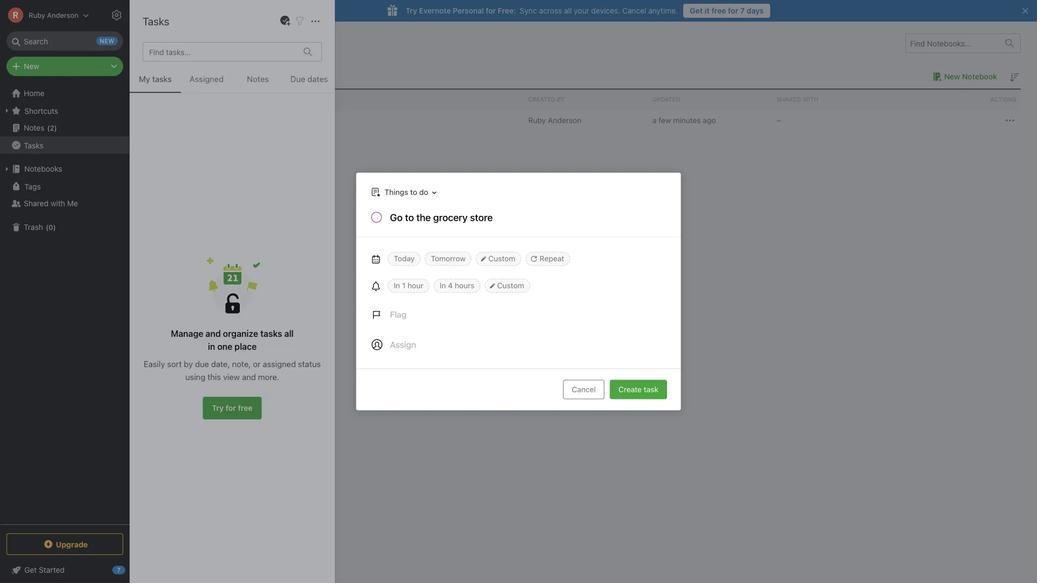 Task type: locate. For each thing, give the bounding box(es) containing it.
0 vertical spatial and
[[206, 329, 221, 339]]

0 horizontal spatial notes
[[24, 123, 44, 132]]

free down view
[[238, 404, 253, 413]]

flag
[[390, 310, 407, 320]]

updated
[[653, 96, 680, 103]]

first notebook row
[[146, 110, 1021, 131]]

place
[[235, 342, 257, 352]]

due
[[195, 359, 209, 369]]

1 vertical spatial and
[[242, 372, 256, 382]]

0 vertical spatial custom button
[[476, 252, 521, 266]]

1 horizontal spatial cancel
[[623, 6, 646, 15]]

home link
[[0, 85, 130, 102]]

4
[[448, 281, 453, 290]]

get
[[690, 6, 703, 15]]

tasks right organize
[[260, 329, 282, 339]]

new for new notebook
[[945, 72, 961, 81]]

1 horizontal spatial in
[[440, 281, 446, 290]]

cancel
[[623, 6, 646, 15], [572, 385, 596, 394]]

custom
[[489, 254, 516, 263], [497, 281, 524, 290]]

1 vertical spatial tasks
[[24, 141, 43, 150]]

1 things to do button from the left
[[366, 185, 440, 200]]

in 4 hours button
[[434, 279, 481, 293]]

) inside "notes ( 2 )"
[[54, 124, 57, 132]]

notebooks inside tree
[[24, 165, 62, 173]]

in left hour
[[394, 281, 400, 290]]

due dates button
[[284, 72, 335, 93]]

free:
[[498, 6, 516, 15]]

0 horizontal spatial and
[[206, 329, 221, 339]]

tomorrow
[[431, 254, 466, 263]]

1 inside notebooks "element"
[[146, 72, 150, 81]]

a few minutes ago
[[653, 116, 716, 125]]

1 notebook
[[146, 72, 188, 81]]

1 in from the left
[[394, 281, 400, 290]]

try for try evernote personal for free: sync across all your devices. cancel anytime.
[[406, 6, 417, 15]]

custom button left repeat "button"
[[476, 252, 521, 266]]

due dates
[[291, 74, 328, 84]]

notes left "2"
[[24, 123, 44, 132]]

new inside popup button
[[24, 62, 39, 71]]

in for in 1 hour
[[394, 281, 400, 290]]

shortcuts button
[[0, 102, 129, 119]]

in left 4
[[440, 281, 446, 290]]

new task image
[[279, 15, 292, 28]]

1 horizontal spatial tasks
[[143, 15, 169, 27]]

for down view
[[226, 404, 236, 413]]

custom left repeat "button"
[[489, 254, 516, 263]]

1 horizontal spatial 1
[[402, 281, 406, 290]]

1 horizontal spatial try
[[406, 6, 417, 15]]

notebooks inside "element"
[[146, 37, 198, 49]]

0 vertical spatial )
[[54, 124, 57, 132]]

1 horizontal spatial for
[[486, 6, 496, 15]]

for for free:
[[486, 6, 496, 15]]

anderson
[[548, 116, 582, 125]]

( inside trash ( 0 )
[[46, 223, 49, 231]]

tasks
[[152, 74, 172, 84], [260, 329, 282, 339]]

2
[[50, 124, 54, 132]]

and up in
[[206, 329, 221, 339]]

today button
[[388, 252, 421, 266]]

flag button
[[365, 302, 413, 328]]

for
[[486, 6, 496, 15], [728, 6, 739, 15], [226, 404, 236, 413]]

0 vertical spatial free
[[712, 6, 726, 15]]

Enter task text field
[[389, 211, 668, 227]]

1 horizontal spatial and
[[242, 372, 256, 382]]

1 horizontal spatial all
[[564, 6, 572, 15]]

0 vertical spatial try
[[406, 6, 417, 15]]

1 vertical spatial custom
[[497, 281, 524, 290]]

free right it
[[712, 6, 726, 15]]

my tasks button
[[130, 72, 181, 93]]

1 vertical spatial new
[[945, 72, 961, 81]]

1 vertical spatial notebooks
[[24, 165, 62, 173]]

cancel right devices. in the top right of the page
[[623, 6, 646, 15]]

0 horizontal spatial free
[[238, 404, 253, 413]]

ruby
[[528, 116, 546, 125]]

0 horizontal spatial all
[[284, 329, 294, 339]]

0 horizontal spatial in
[[394, 281, 400, 290]]

) for trash
[[53, 223, 56, 231]]

notebooks element
[[130, 22, 1037, 584]]

for for 7
[[728, 6, 739, 15]]

1 vertical spatial (
[[46, 223, 49, 231]]

2 things to do button from the left
[[369, 185, 440, 200]]

for left free:
[[486, 6, 496, 15]]

0 horizontal spatial 1
[[146, 72, 150, 81]]

–
[[777, 116, 781, 125]]

1 horizontal spatial tasks
[[260, 329, 282, 339]]

0 horizontal spatial notebooks
[[24, 165, 62, 173]]

0 vertical spatial 1
[[146, 72, 150, 81]]

( right trash
[[46, 223, 49, 231]]

custom button
[[476, 252, 521, 266], [485, 279, 530, 293]]

tasks inside manage and organize tasks all in one place
[[260, 329, 282, 339]]

try evernote personal for free: sync across all your devices. cancel anytime.
[[406, 6, 678, 15]]

evernote
[[419, 6, 451, 15]]

0 horizontal spatial try
[[212, 404, 224, 413]]

tasks inside button
[[152, 74, 172, 84]]

1 vertical spatial custom button
[[485, 279, 530, 293]]

1 horizontal spatial notebooks
[[146, 37, 198, 49]]

tasks right "settings" icon
[[143, 15, 169, 27]]

new
[[24, 62, 39, 71], [945, 72, 961, 81]]

notebooks up tags
[[24, 165, 62, 173]]

tree
[[0, 85, 130, 524]]

view
[[223, 372, 240, 382]]

cancel left create
[[572, 385, 596, 394]]

1 vertical spatial all
[[284, 329, 294, 339]]

expand notebooks image
[[3, 165, 11, 173]]

1 vertical spatial free
[[238, 404, 253, 413]]

things
[[385, 188, 408, 197]]

)
[[54, 124, 57, 132], [53, 223, 56, 231]]

tasks button
[[0, 137, 129, 154]]

0 vertical spatial notes
[[247, 74, 269, 84]]

tasks down "notes ( 2 )"
[[24, 141, 43, 150]]

try left evernote
[[406, 6, 417, 15]]

1 vertical spatial 1
[[402, 281, 406, 290]]

0 horizontal spatial new
[[24, 62, 39, 71]]

custom button right hours
[[485, 279, 530, 293]]

new notebook
[[945, 72, 997, 81]]

( down the shortcuts
[[47, 124, 50, 132]]

1 horizontal spatial notes
[[247, 74, 269, 84]]

2 in from the left
[[440, 281, 446, 290]]

2 horizontal spatial for
[[728, 6, 739, 15]]

all up assigned
[[284, 329, 294, 339]]

try inside button
[[212, 404, 224, 413]]

manage
[[171, 329, 203, 339]]

Find tasks… text field
[[145, 43, 297, 61]]

in inside button
[[394, 281, 400, 290]]

and down "note,"
[[242, 372, 256, 382]]

actions
[[991, 96, 1017, 103]]

1 left notebook
[[146, 72, 150, 81]]

custom for tomorrow
[[489, 254, 516, 263]]

assign button
[[365, 332, 423, 358]]

1 left hour
[[402, 281, 406, 290]]

0 vertical spatial custom
[[489, 254, 516, 263]]

0 vertical spatial (
[[47, 124, 50, 132]]

repeat button
[[526, 252, 570, 266]]

notes inside button
[[247, 74, 269, 84]]

free
[[712, 6, 726, 15], [238, 404, 253, 413]]

0 horizontal spatial cancel
[[572, 385, 596, 394]]

create task button
[[610, 380, 667, 400]]

created by button
[[524, 90, 648, 109]]

notebook
[[962, 72, 997, 81]]

1 horizontal spatial new
[[945, 72, 961, 81]]

free for it
[[712, 6, 726, 15]]

Search text field
[[14, 31, 116, 51]]

0 vertical spatial tasks
[[152, 74, 172, 84]]

0 horizontal spatial tasks
[[152, 74, 172, 84]]

a
[[653, 116, 657, 125]]

1 vertical spatial cancel
[[572, 385, 596, 394]]

shared with
[[777, 96, 819, 103]]

in
[[394, 281, 400, 290], [440, 281, 446, 290]]

Go to note or move task field
[[366, 185, 440, 200]]

all
[[564, 6, 572, 15], [284, 329, 294, 339]]

and inside the easily sort by due date, note, or assigned status using this view and more.
[[242, 372, 256, 382]]

your
[[574, 6, 589, 15]]

notes for notes
[[247, 74, 269, 84]]

try down this
[[212, 404, 224, 413]]

( for trash
[[46, 223, 49, 231]]

1 horizontal spatial free
[[712, 6, 726, 15]]

tasks
[[143, 15, 169, 27], [24, 141, 43, 150]]

get it free for 7 days button
[[684, 4, 771, 18]]

( for notes
[[47, 124, 50, 132]]

1 vertical spatial )
[[53, 223, 56, 231]]

1 vertical spatial tasks
[[260, 329, 282, 339]]

tasks right the my
[[152, 74, 172, 84]]

custom right hours
[[497, 281, 524, 290]]

tasks inside button
[[24, 141, 43, 150]]

create
[[619, 385, 642, 394]]

assigned button
[[181, 72, 232, 93]]

1 vertical spatial try
[[212, 404, 224, 413]]

0 vertical spatial all
[[564, 6, 572, 15]]

date,
[[211, 359, 230, 369]]

1 vertical spatial notes
[[24, 123, 44, 132]]

cancel button
[[563, 380, 605, 400]]

new inside button
[[945, 72, 961, 81]]

None search field
[[14, 31, 116, 51]]

and inside manage and organize tasks all in one place
[[206, 329, 221, 339]]

new up home
[[24, 62, 39, 71]]

try
[[406, 6, 417, 15], [212, 404, 224, 413]]

it
[[705, 6, 710, 15]]

and
[[206, 329, 221, 339], [242, 372, 256, 382]]

0 horizontal spatial tasks
[[24, 141, 43, 150]]

) right trash
[[53, 223, 56, 231]]

ruby anderson
[[528, 116, 582, 125]]

0 vertical spatial new
[[24, 62, 39, 71]]

0 vertical spatial notebooks
[[146, 37, 198, 49]]

) down shortcuts button
[[54, 124, 57, 132]]

in inside button
[[440, 281, 446, 290]]

0 vertical spatial tasks
[[143, 15, 169, 27]]

personal
[[453, 6, 484, 15]]

notes left due
[[247, 74, 269, 84]]

new up actions button
[[945, 72, 961, 81]]

all left your
[[564, 6, 572, 15]]

for left 7
[[728, 6, 739, 15]]

actions button
[[897, 90, 1021, 109]]

notebooks up notebook
[[146, 37, 198, 49]]

( inside "notes ( 2 )"
[[47, 124, 50, 132]]

) inside trash ( 0 )
[[53, 223, 56, 231]]

(
[[47, 124, 50, 132], [46, 223, 49, 231]]



Task type: vqa. For each thing, say whether or not it's contained in the screenshot.
The Upgrade To Save Important Emails By Forwarding Them To Your Notebooks.
no



Task type: describe. For each thing, give the bounding box(es) containing it.
in for in 4 hours
[[440, 281, 446, 290]]

in 4 hours
[[440, 281, 475, 290]]

shared with me
[[24, 199, 78, 208]]

status
[[298, 359, 321, 369]]

tree containing home
[[0, 85, 130, 524]]

my tasks
[[139, 74, 172, 84]]

this
[[208, 372, 221, 382]]

1 inside in 1 hour button
[[402, 281, 406, 290]]

assign
[[390, 340, 416, 350]]

created
[[528, 96, 556, 103]]

manage and organize tasks all in one place
[[171, 329, 294, 352]]

try for free
[[212, 404, 253, 413]]

do
[[419, 188, 428, 197]]

settings image
[[110, 9, 123, 22]]

shortcuts
[[24, 106, 58, 115]]

custom button for in 4 hours
[[485, 279, 530, 293]]

task
[[644, 385, 659, 394]]

0 horizontal spatial for
[[226, 404, 236, 413]]

ago
[[703, 116, 716, 125]]

minutes
[[673, 116, 701, 125]]

get it free for 7 days
[[690, 6, 764, 15]]

my
[[139, 74, 150, 84]]

free for for
[[238, 404, 253, 413]]

in 1 hour
[[394, 281, 424, 290]]

new button
[[6, 57, 123, 76]]

new notebook button
[[930, 70, 997, 83]]

notes for notes ( 2 )
[[24, 123, 44, 132]]

due
[[291, 74, 305, 84]]

shared with button
[[773, 90, 897, 109]]

notes button
[[232, 72, 284, 93]]

Find Notebooks… text field
[[906, 34, 999, 52]]

notebook
[[152, 72, 188, 81]]

cancel inside button
[[572, 385, 596, 394]]

) for notes
[[54, 124, 57, 132]]

7
[[741, 6, 745, 15]]

sort
[[167, 359, 182, 369]]

updated button
[[648, 90, 773, 109]]

repeat
[[540, 254, 564, 263]]

dates
[[308, 74, 328, 84]]

upgrade button
[[6, 534, 123, 555]]

shared
[[777, 96, 801, 103]]

or
[[253, 359, 261, 369]]

one
[[217, 342, 233, 352]]

hours
[[455, 281, 475, 290]]

trash
[[24, 223, 43, 232]]

create task
[[619, 385, 659, 394]]

easily
[[144, 359, 165, 369]]

by
[[557, 96, 565, 103]]

upgrade
[[56, 540, 88, 549]]

0
[[49, 223, 53, 231]]

anytime.
[[649, 6, 678, 15]]

shared with me link
[[0, 195, 129, 212]]

across
[[539, 6, 562, 15]]

sync
[[520, 6, 537, 15]]

try for free button
[[203, 397, 262, 420]]

notes ( 2 )
[[24, 123, 57, 132]]

days
[[747, 6, 764, 15]]

assigned
[[263, 359, 296, 369]]

me
[[67, 199, 78, 208]]

custom for in 4 hours
[[497, 281, 524, 290]]

to
[[410, 188, 417, 197]]

few
[[659, 116, 671, 125]]

hour
[[408, 281, 424, 290]]

easily sort by due date, note, or assigned status using this view and more.
[[144, 359, 321, 382]]

trash ( 0 )
[[24, 223, 56, 232]]

try for try for free
[[212, 404, 224, 413]]

today
[[394, 254, 415, 263]]

by
[[184, 359, 193, 369]]

using
[[185, 372, 205, 382]]

home
[[24, 89, 44, 98]]

tags
[[24, 182, 41, 191]]

custom button for tomorrow
[[476, 252, 521, 266]]

shared
[[24, 199, 48, 208]]

things to do
[[385, 188, 428, 197]]

assigned
[[190, 74, 224, 84]]

more.
[[258, 372, 279, 382]]

tags button
[[0, 178, 129, 195]]

new for new
[[24, 62, 39, 71]]

all inside manage and organize tasks all in one place
[[284, 329, 294, 339]]

0 vertical spatial cancel
[[623, 6, 646, 15]]

note,
[[232, 359, 251, 369]]

with
[[51, 199, 65, 208]]

tomorrow button
[[425, 252, 472, 266]]

devices.
[[591, 6, 620, 15]]

in 1 hour button
[[388, 279, 430, 293]]



